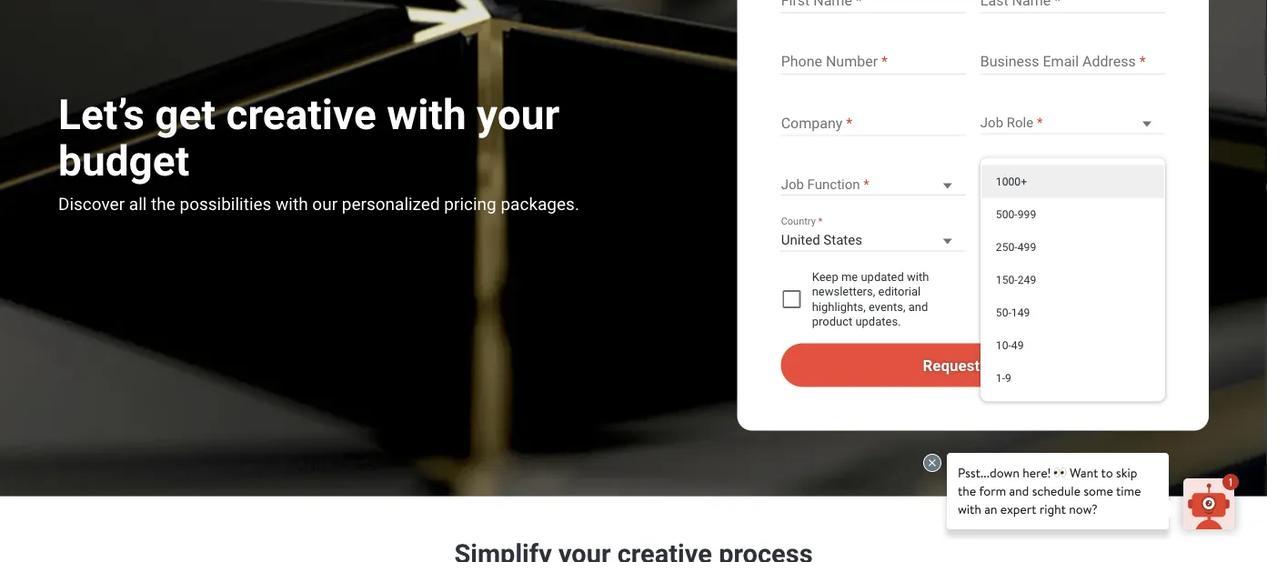 Task type: locate. For each thing, give the bounding box(es) containing it.
editorial
[[879, 285, 921, 299]]

quote
[[984, 356, 1024, 375]]

request
[[923, 356, 981, 375]]

get
[[155, 90, 216, 139]]

your
[[477, 90, 560, 139]]

updates.
[[856, 315, 902, 328]]

0 vertical spatial with
[[387, 90, 467, 139]]

let's get creative with your budget banner
[[0, 0, 1268, 500]]

with inside let's get creative with your budget
[[387, 90, 467, 139]]

with for creative
[[387, 90, 467, 139]]

First Name text field
[[782, 0, 967, 13]]

Company text field
[[782, 114, 967, 136]]

let's get creative with your budget
[[58, 90, 560, 185]]

Last Name text field
[[981, 0, 1166, 13]]

and
[[909, 300, 929, 314]]

1 vertical spatial with
[[907, 270, 930, 284]]

0 horizontal spatial with
[[387, 90, 467, 139]]

1 horizontal spatial with
[[907, 270, 930, 284]]

with for updated
[[907, 270, 930, 284]]

request quote
[[923, 356, 1024, 375]]

with
[[387, 90, 467, 139], [907, 270, 930, 284]]

country *
[[782, 216, 823, 227]]

budget
[[58, 137, 190, 185]]

newsletters,
[[813, 285, 876, 299]]

with inside keep me updated with newsletters, editorial highlights, events, and product updates.
[[907, 270, 930, 284]]



Task type: vqa. For each thing, say whether or not it's contained in the screenshot.
first Add to cart from the bottom
no



Task type: describe. For each thing, give the bounding box(es) containing it.
country
[[782, 216, 816, 227]]

united states
[[782, 232, 863, 248]]

keep
[[813, 270, 839, 284]]

highlights,
[[813, 300, 866, 314]]

Phone Number text field
[[782, 53, 967, 75]]

product
[[813, 315, 853, 328]]

events,
[[869, 300, 906, 314]]

let's
[[58, 90, 145, 139]]

creative
[[226, 90, 377, 139]]

request quote button
[[782, 344, 1166, 387]]

*
[[819, 216, 823, 227]]

Business Email Address text field
[[981, 53, 1166, 75]]

me
[[842, 270, 859, 284]]

united
[[782, 232, 821, 248]]

keep me updated with newsletters, editorial highlights, events, and product updates.
[[813, 270, 930, 328]]

updated
[[861, 270, 905, 284]]

states
[[824, 232, 863, 248]]



